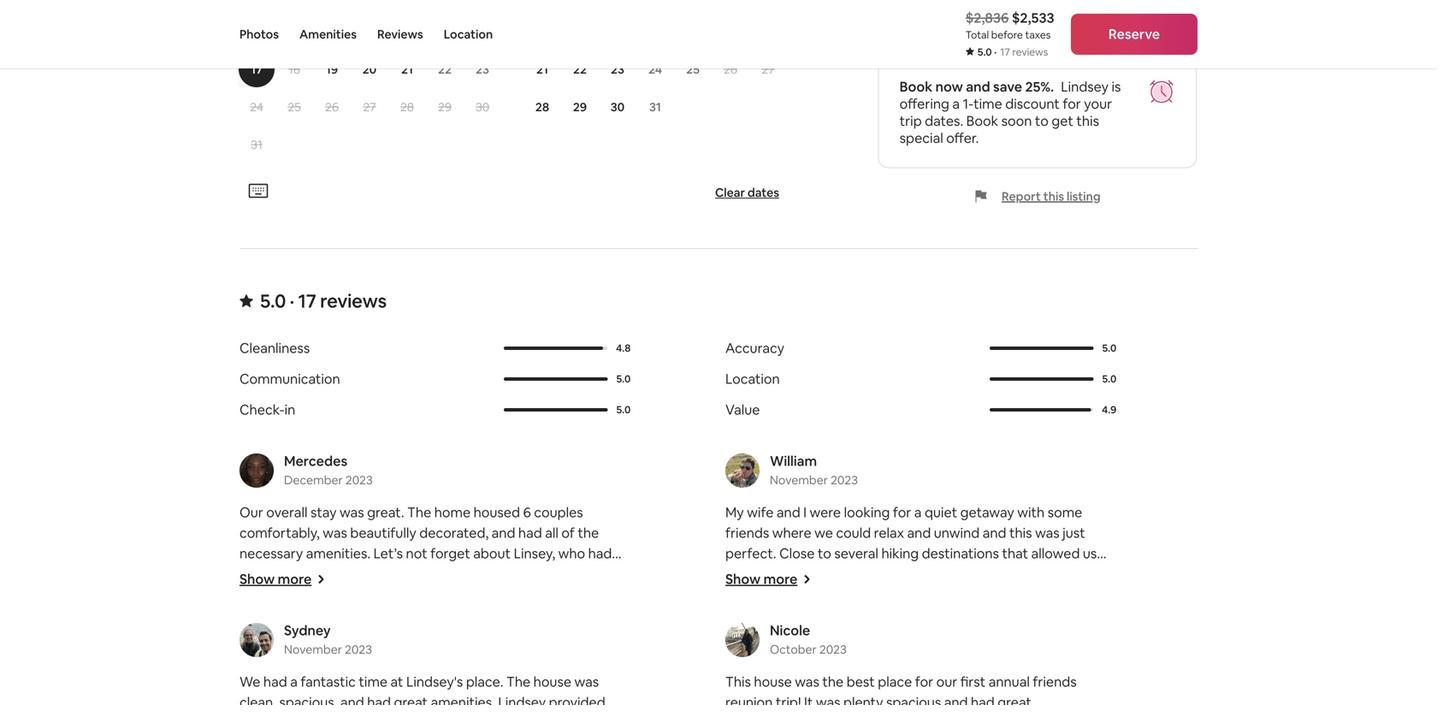 Task type: vqa. For each thing, say whether or not it's contained in the screenshot.


Task type: locate. For each thing, give the bounding box(es) containing it.
1 vertical spatial 26
[[325, 99, 339, 115]]

november down william
[[770, 472, 828, 488]]

2 show more from the left
[[726, 570, 798, 588]]

and up hiking on the bottom right
[[907, 524, 931, 542]]

our left "first"
[[937, 673, 958, 690]]

1 vertical spatial 25
[[288, 99, 301, 115]]

2 vertical spatial 17
[[298, 289, 316, 313]]

14, sunday, january 2024. unavailable button
[[525, 14, 560, 49]]

28 button down 20 button
[[388, 89, 426, 125]]

rated 5.0 out of 5 stars for communication image
[[504, 377, 608, 381], [504, 377, 608, 381]]

1 30 from the left
[[476, 99, 490, 115]]

1 horizontal spatial 22
[[573, 61, 587, 77]]

amenities. inside we had a fantastic time at lindsey's place. the house was clean, spacious, and had great amenities. lindsey provide
[[431, 693, 495, 705]]

1 vertical spatial we
[[1054, 627, 1072, 644]]

0 vertical spatial 5.0 · 17 reviews
[[978, 45, 1048, 59]]

1 horizontal spatial show more button
[[726, 570, 811, 588]]

27 down 20
[[363, 99, 376, 115]]

the up or
[[873, 627, 895, 644]]

30 down '16, tuesday, january 2024. available. there is a 2 night minimum stay requirement. select as check-in date.' button
[[611, 99, 625, 115]]

31 button down '17, wednesday, january 2024. available, but has no eligible checkout date, due to the 2 night stay requirement.' button
[[637, 89, 674, 125]]

1 horizontal spatial we
[[1054, 627, 1072, 644]]

0 horizontal spatial show more button
[[240, 570, 325, 588]]

cook
[[1079, 606, 1111, 624]]

1 vertical spatial book
[[967, 112, 999, 129]]

several
[[835, 545, 879, 562]]

28 button
[[388, 89, 426, 125], [524, 89, 561, 125]]

1 house from the left
[[534, 673, 572, 690]]

15, monday, january 2024. available. there is a 2 night minimum stay requirement. select as check-in date. button
[[562, 14, 598, 49]]

0 horizontal spatial more
[[278, 570, 312, 588]]

0 vertical spatial 27
[[762, 61, 775, 77]]

list
[[233, 452, 1205, 705]]

december
[[284, 472, 343, 488]]

reasonable
[[917, 586, 986, 603]]

looking inside our overall stay was great. the home housed 6 couples comfortably, was beautifully decorated, and had all of the necessary amenities. let's not forget about linsey, who had great communication, provided us with local restaurants and ski resorts, and checked in on us to make sure everything was fine. i would definitely recommend staying with lindsey anytime you're looking to get away.
[[336, 627, 382, 644]]

we down the cook
[[1091, 647, 1109, 665]]

show more button for after
[[726, 570, 811, 588]]

0 horizontal spatial great
[[240, 565, 273, 583]]

2 30 from the left
[[611, 99, 625, 115]]

listing
[[1067, 189, 1101, 204]]

amenities. inside our overall stay was great. the home housed 6 couples comfortably, was beautifully decorated, and had all of the necessary amenities. let's not forget about linsey, who had great communication, provided us with local restaurants and ski resorts, and checked in on us to make sure everything was fine. i would definitely recommend staying with lindsey anytime you're looking to get away.
[[306, 545, 371, 562]]

2 horizontal spatial we
[[1091, 647, 1109, 665]]

1 horizontal spatial 22 button
[[561, 51, 599, 87]]

november for sydney
[[284, 642, 342, 657]]

cleanliness
[[240, 339, 310, 357]]

1 vertical spatial 26 button
[[313, 89, 351, 125]]

23
[[476, 61, 489, 77], [611, 61, 625, 77]]

23 down '16, tuesday, january 2024. available. there is a 2 night minimum stay requirement. select as check-in date.' button
[[611, 61, 625, 77]]

lindsey down everything
[[538, 606, 586, 624]]

0 horizontal spatial get
[[401, 627, 423, 644]]

we up room,
[[1054, 627, 1072, 644]]

0 vertical spatial get
[[1052, 112, 1074, 129]]

1 horizontal spatial the
[[507, 673, 531, 690]]

all
[[545, 524, 559, 542]]

show more button down perfect.
[[726, 570, 811, 588]]

2 show from the left
[[726, 570, 761, 588]]

0 horizontal spatial show more
[[240, 570, 312, 588]]

0 horizontal spatial with
[[458, 565, 485, 583]]

friends up perfect.
[[726, 524, 769, 542]]

1 horizontal spatial 21 button
[[524, 51, 561, 87]]

19
[[326, 61, 338, 77]]

for inside 'lindsey is offering a 1-time discount for your trip dates. book soon to get this special offer.'
[[1063, 95, 1081, 112]]

0 horizontal spatial 23
[[476, 61, 489, 77]]

24 button down 17 button
[[238, 89, 276, 125]]

0 horizontal spatial reviews
[[320, 289, 387, 313]]

1 vertical spatial 24
[[250, 99, 263, 115]]

with up make
[[458, 565, 485, 583]]

rated 5.0 out of 5 stars for accuracy image
[[990, 346, 1094, 350], [990, 346, 1094, 350]]

1 vertical spatial great
[[394, 693, 428, 705]]

show down perfect.
[[726, 570, 761, 588]]

1 vertical spatial looking
[[336, 627, 382, 644]]

0 horizontal spatial 31
[[251, 137, 263, 152]]

0 horizontal spatial looking
[[336, 627, 382, 644]]

a up the spacious,
[[290, 673, 298, 690]]

our
[[769, 668, 790, 685], [937, 673, 958, 690]]

1 horizontal spatial 26
[[724, 61, 738, 77]]

of
[[562, 524, 575, 542], [1038, 565, 1051, 583], [826, 627, 839, 644]]

the inside our overall stay was great. the home housed 6 couples comfortably, was beautifully decorated, and had all of the necessary amenities. let's not forget about linsey, who had great communication, provided us with local restaurants and ski resorts, and checked in on us to make sure everything was fine. i would definitely recommend staying with lindsey anytime you're looking to get away.
[[407, 503, 431, 521]]

2 more from the left
[[764, 570, 798, 588]]

and right now
[[966, 78, 991, 95]]

with inside my wife and i were looking for a quiet getaway with some friends where we could relax and unwind and this was just perfect. close to several hiking destinations that allowed us the opportunity to take in the splendid fall foliage of the pocono mountains within very reasonable driving distance. after a day long hike it was as perfect to come back and cook a meal for the 8 of us in the open kitchen. afterward we relaxed in the hot tub or having fun in the game room, and we ended our nights warming by the fire next to the running stream. to say this is a quaint mountain geta
[[1018, 503, 1045, 521]]

lindsey inside our overall stay was great. the home housed 6 couples comfortably, was beautifully decorated, and had all of the necessary amenities. let's not forget about linsey, who had great communication, provided us with local restaurants and ski resorts, and checked in on us to make sure everything was fine. i would definitely recommend staying with lindsey anytime you're looking to get away.
[[538, 606, 586, 624]]

unwind
[[934, 524, 980, 542]]

lindsey down place.
[[498, 693, 546, 705]]

0 horizontal spatial 24
[[250, 99, 263, 115]]

communication
[[240, 370, 340, 387]]

0 horizontal spatial 28
[[400, 99, 414, 115]]

1 vertical spatial amenities.
[[431, 693, 495, 705]]

2 horizontal spatial 17
[[1000, 45, 1010, 59]]

the down game
[[1008, 668, 1029, 685]]

0 horizontal spatial show
[[240, 570, 275, 588]]

0 horizontal spatial house
[[534, 673, 572, 690]]

1 horizontal spatial 24
[[649, 61, 662, 77]]

0 horizontal spatial 22
[[438, 61, 452, 77]]

show more button for would
[[240, 570, 325, 588]]

i inside our overall stay was great. the home housed 6 couples comfortably, was beautifully decorated, and had all of the necessary amenities. let's not forget about linsey, who had great communication, provided us with local restaurants and ski resorts, and checked in on us to make sure everything was fine. i would definitely recommend staying with lindsey anytime you're looking to get away.
[[270, 606, 273, 624]]

1 vertical spatial is
[[844, 688, 853, 705]]

0 horizontal spatial 29
[[438, 99, 452, 115]]

looking
[[844, 503, 890, 521], [336, 627, 382, 644]]

for
[[1063, 95, 1081, 112], [893, 503, 912, 521], [770, 627, 788, 644], [915, 673, 934, 690]]

great
[[240, 565, 273, 583], [394, 693, 428, 705]]

16, tuesday, january 2024. available. there is a 2 night minimum stay requirement. select as check-in date. button
[[600, 14, 636, 49]]

30 down 'location' button on the left top
[[476, 99, 490, 115]]

was
[[340, 503, 364, 521], [323, 524, 347, 542], [1035, 524, 1060, 542], [599, 586, 623, 603], [869, 606, 893, 624], [575, 673, 599, 690], [795, 673, 820, 690], [816, 693, 841, 705]]

lindsey inside 'lindsey is offering a 1-time discount for your trip dates. book soon to get this special offer.'
[[1061, 78, 1109, 95]]

rated 5.0 out of 5 stars for check-in image
[[504, 408, 608, 411], [504, 408, 608, 411]]

or
[[862, 647, 876, 665]]

2023 inside nicole october 2023
[[820, 642, 847, 657]]

24 button
[[637, 51, 674, 87], [238, 89, 276, 125]]

make
[[460, 586, 495, 603]]

of down allowed
[[1038, 565, 1051, 583]]

2023 up were on the right of page
[[831, 472, 858, 488]]

12 button
[[313, 14, 351, 49]]

november inside "william november 2023"
[[770, 472, 828, 488]]

21 for 2nd '21' button from left
[[537, 61, 548, 77]]

31 down 17 button
[[251, 137, 263, 152]]

was inside we had a fantastic time at lindsey's place. the house was clean, spacious, and had great amenities. lindsey provide
[[575, 673, 599, 690]]

1 horizontal spatial show
[[726, 570, 761, 588]]

1 vertical spatial november
[[284, 642, 342, 657]]

in
[[285, 401, 295, 418], [876, 565, 887, 583], [394, 586, 405, 603], [859, 627, 870, 644], [775, 647, 786, 665], [947, 647, 958, 665]]

and down communication,
[[310, 586, 334, 603]]

amenities button
[[299, 0, 357, 68]]

we down were on the right of page
[[815, 524, 833, 542]]

time
[[974, 95, 1003, 112], [359, 673, 388, 690]]

1 horizontal spatial friends
[[1033, 673, 1077, 690]]

1 show from the left
[[240, 570, 275, 588]]

25 down 18, thursday, january 2024. this day is only available for checkout. button at the left of the page
[[686, 61, 700, 77]]

more down necessary
[[278, 570, 312, 588]]

22 down 15, monday, january 2024. available. there is a 2 night minimum stay requirement. select as check-in date. "button" at the left top of the page
[[573, 61, 587, 77]]

great down at
[[394, 693, 428, 705]]

26 down 19, friday, january 2024. unavailable button
[[724, 61, 738, 77]]

amenities.
[[306, 545, 371, 562], [431, 693, 495, 705]]

1 show more from the left
[[240, 570, 312, 588]]

for left your
[[1063, 95, 1081, 112]]

1 horizontal spatial house
[[754, 673, 792, 690]]

best
[[847, 673, 875, 690]]

29 button down 15, monday, january 2024. available. there is a 2 night minimum stay requirement. select as check-in date. "button" at the left top of the page
[[561, 89, 599, 125]]

for inside this house was the best place for our first annual friends reunion trip! it was plenty spacious and had grea
[[915, 673, 934, 690]]

2 21 from the left
[[537, 61, 548, 77]]

away.
[[426, 627, 461, 644]]

amenities. up communication,
[[306, 545, 371, 562]]

house right place.
[[534, 673, 572, 690]]

0 horizontal spatial 27 button
[[351, 89, 388, 125]]

a down warming
[[856, 688, 864, 705]]

0 vertical spatial great
[[240, 565, 273, 583]]

23 button
[[464, 51, 501, 87], [599, 51, 637, 87]]

rated 5.0 out of 5 stars for location image
[[990, 377, 1094, 381], [990, 377, 1094, 381]]

and
[[966, 78, 991, 95], [777, 503, 801, 521], [492, 524, 515, 542], [907, 524, 931, 542], [983, 524, 1007, 542], [595, 565, 618, 583], [310, 586, 334, 603], [1053, 606, 1077, 624], [1064, 647, 1088, 665], [341, 693, 364, 705], [944, 693, 968, 705]]

had
[[518, 524, 542, 542], [588, 545, 612, 562], [263, 673, 287, 690], [367, 693, 391, 705], [971, 693, 995, 705]]

2023 inside sydney november 2023
[[345, 642, 372, 657]]

the up 'pocono'
[[726, 565, 747, 583]]

value
[[726, 401, 760, 418]]

this inside 'lindsey is offering a 1-time discount for your trip dates. book soon to get this special offer.'
[[1077, 112, 1100, 129]]

2 29 from the left
[[573, 99, 587, 115]]

plenty
[[844, 693, 883, 705]]

nicole image
[[726, 623, 760, 657]]

23 button down '16, tuesday, january 2024. available. there is a 2 night minimum stay requirement. select as check-in date.' button
[[599, 51, 637, 87]]

30 for 1st 30 button
[[476, 99, 490, 115]]

0 horizontal spatial i
[[270, 606, 273, 624]]

2023 for mercedes
[[346, 472, 373, 488]]

with down sure
[[508, 606, 535, 624]]

check-in
[[240, 401, 295, 418]]

this right discount
[[1077, 112, 1100, 129]]

1 horizontal spatial time
[[974, 95, 1003, 112]]

25 for top 25 'button'
[[686, 61, 700, 77]]

book inside 'lindsey is offering a 1-time discount for your trip dates. book soon to get this special offer.'
[[967, 112, 999, 129]]

20
[[363, 61, 377, 77]]

annual
[[989, 673, 1030, 690]]

26 down 19 button
[[325, 99, 339, 115]]

1 22 button from the left
[[426, 51, 464, 87]]

1 vertical spatial 31 button
[[238, 127, 276, 162]]

foliage
[[992, 565, 1035, 583]]

friends inside my wife and i were looking for a quiet getaway with some friends where we could relax and unwind and this was just perfect. close to several hiking destinations that allowed us the opportunity to take in the splendid fall foliage of the pocono mountains within very reasonable driving distance. after a day long hike it was as perfect to come back and cook a meal for the 8 of us in the open kitchen. afterward we relaxed in the hot tub or having fun in the game room, and we ended our nights warming by the fire next to the running stream. to say this is a quaint mountain geta
[[726, 524, 769, 542]]

decorated,
[[419, 524, 489, 542]]

house up trip!
[[754, 673, 792, 690]]

24 button down '17, wednesday, january 2024. available, but has no eligible checkout date, due to the 2 night stay requirement.' button
[[637, 51, 674, 87]]

0 vertical spatial looking
[[844, 503, 890, 521]]

31 button down 17 button
[[238, 127, 276, 162]]

come
[[980, 606, 1016, 624]]

0 horizontal spatial 27
[[363, 99, 376, 115]]

25 for left 25 'button'
[[288, 99, 301, 115]]

and down "first"
[[944, 693, 968, 705]]

game
[[985, 647, 1021, 665]]

1 horizontal spatial 26 button
[[712, 51, 750, 87]]

to right soon
[[1035, 112, 1049, 129]]

this house was the best place for our first annual friends reunion trip! it was plenty spacious and had grea
[[726, 673, 1117, 705]]

2 vertical spatial with
[[508, 606, 535, 624]]

list containing mercedes
[[233, 452, 1205, 705]]

17 down photos
[[251, 61, 263, 77]]

2023 up 'great.'
[[346, 472, 373, 488]]

1 vertical spatial with
[[458, 565, 485, 583]]

anytime
[[240, 627, 291, 644]]

rated 4.9 out of 5 stars for value image
[[990, 408, 1094, 411], [990, 408, 1092, 411]]

5.0 · 17 reviews
[[978, 45, 1048, 59], [260, 289, 387, 313]]

12
[[326, 24, 338, 39]]

november
[[770, 472, 828, 488], [284, 642, 342, 657]]

report this listing
[[1002, 189, 1101, 204]]

0 vertical spatial the
[[407, 503, 431, 521]]

27 for the right the 27 button
[[762, 61, 775, 77]]

30 button
[[464, 89, 501, 125], [599, 89, 637, 125]]

5.0 for check-in
[[617, 403, 631, 416]]

of right all
[[562, 524, 575, 542]]

the left "8" in the right of the page
[[791, 627, 812, 644]]

0 horizontal spatial our
[[769, 668, 790, 685]]

us right "on" on the left bottom of page
[[427, 586, 441, 603]]

location button
[[444, 0, 493, 68]]

0 horizontal spatial time
[[359, 673, 388, 690]]

we
[[240, 673, 261, 690]]

0 horizontal spatial 25
[[288, 99, 301, 115]]

show more
[[240, 570, 312, 588], [726, 570, 798, 588]]

reserve
[[1109, 25, 1160, 43]]

a inside we had a fantastic time at lindsey's place. the house was clean, spacious, and had great amenities. lindsey provide
[[290, 673, 298, 690]]

0 vertical spatial 24 button
[[637, 51, 674, 87]]

very
[[886, 586, 914, 603]]

we had a fantastic time at lindsey's place. the house was clean, spacious, and had great amenities. lindsey provide
[[240, 673, 620, 705]]

1 horizontal spatial book
[[967, 112, 999, 129]]

1 vertical spatial 27
[[363, 99, 376, 115]]

had down "first"
[[971, 693, 995, 705]]

25 button down 18, thursday, january 2024. this day is only available for checkout. button at the left of the page
[[674, 51, 712, 87]]

mercedes
[[284, 452, 348, 470]]

25
[[686, 61, 700, 77], [288, 99, 301, 115]]

0 vertical spatial with
[[1018, 503, 1045, 521]]

1 horizontal spatial 23
[[611, 61, 625, 77]]

nights
[[793, 668, 832, 685]]

1 21 from the left
[[401, 61, 413, 77]]

5.0 for accuracy
[[1103, 341, 1117, 355]]

house inside this house was the best place for our first annual friends reunion trip! it was plenty spacious and had grea
[[754, 673, 792, 690]]

27 button down 20, saturday, january 2024. unavailable button
[[750, 51, 787, 87]]

0 horizontal spatial 17
[[251, 61, 263, 77]]

our inside this house was the best place for our first annual friends reunion trip! it was plenty spacious and had grea
[[937, 673, 958, 690]]

to left take
[[829, 565, 842, 583]]

a
[[953, 95, 960, 112], [915, 503, 922, 521], [762, 606, 769, 624], [726, 627, 733, 644], [290, 673, 298, 690], [856, 688, 864, 705]]

for down day
[[770, 627, 788, 644]]

0 vertical spatial friends
[[726, 524, 769, 542]]

5.0 · 17 reviews down before
[[978, 45, 1048, 59]]

after
[[726, 606, 759, 624]]

november inside sydney november 2023
[[284, 642, 342, 657]]

1 show more button from the left
[[240, 570, 325, 588]]

21 down 14, sunday, january 2024. unavailable button on the top
[[537, 61, 548, 77]]

21 button down reviews
[[388, 51, 426, 87]]

1 vertical spatial the
[[507, 673, 531, 690]]

1 horizontal spatial 30 button
[[599, 89, 637, 125]]

communication,
[[276, 565, 378, 583]]

more for definitely
[[278, 570, 312, 588]]

the left home
[[407, 503, 431, 521]]

sydney image
[[240, 623, 274, 657]]

1 horizontal spatial 17
[[298, 289, 316, 313]]

the down hiking on the bottom right
[[890, 565, 911, 583]]

2023 inside mercedes december 2023
[[346, 472, 373, 488]]

11 button
[[276, 14, 313, 49]]

1 horizontal spatial reviews
[[1013, 45, 1048, 59]]

in right take
[[876, 565, 887, 583]]

i left were on the right of page
[[804, 503, 807, 521]]

2 house from the left
[[754, 673, 792, 690]]

rated 4.8 out of 5 stars for cleanliness image
[[504, 346, 608, 350], [504, 346, 603, 350]]

for up spacious
[[915, 673, 934, 690]]

0 horizontal spatial friends
[[726, 524, 769, 542]]

in down it
[[859, 627, 870, 644]]

0 vertical spatial is
[[1112, 78, 1121, 95]]

and inside this house was the best place for our first annual friends reunion trip! it was plenty spacious and had grea
[[944, 693, 968, 705]]

1 30 button from the left
[[464, 89, 501, 125]]

would
[[276, 606, 314, 624]]

1 vertical spatial lindsey
[[538, 606, 586, 624]]

i
[[804, 503, 807, 521], [270, 606, 273, 624]]

1 vertical spatial 24 button
[[238, 89, 276, 125]]

27
[[762, 61, 775, 77], [363, 99, 376, 115]]

18, thursday, january 2024. this day is only available for checkout. button
[[675, 14, 711, 49]]

0 horizontal spatial ·
[[290, 289, 294, 313]]

1 more from the left
[[278, 570, 312, 588]]

1 horizontal spatial 30
[[611, 99, 625, 115]]

forget
[[431, 545, 470, 562]]

to up the kitchen.
[[964, 606, 977, 624]]

22 button
[[426, 51, 464, 87], [561, 51, 599, 87]]

ended
[[726, 668, 766, 685]]

reunion
[[726, 693, 773, 705]]

book left soon
[[967, 112, 999, 129]]

24 down 17 button
[[250, 99, 263, 115]]

21 down reviews
[[401, 61, 413, 77]]

get left your
[[1052, 112, 1074, 129]]

0 vertical spatial lindsey
[[1061, 78, 1109, 95]]

· up cleanliness
[[290, 289, 294, 313]]

it
[[804, 693, 813, 705]]

0 horizontal spatial 24 button
[[238, 89, 276, 125]]

the inside our overall stay was great. the home housed 6 couples comfortably, was beautifully decorated, and had all of the necessary amenities. let's not forget about linsey, who had great communication, provided us with local restaurants and ski resorts, and checked in on us to make sure everything was fine. i would definitely recommend staying with lindsey anytime you're looking to get away.
[[578, 524, 599, 542]]

0 horizontal spatial the
[[407, 503, 431, 521]]

1 horizontal spatial show more
[[726, 570, 798, 588]]

1 horizontal spatial more
[[764, 570, 798, 588]]

show more for after
[[726, 570, 798, 588]]

0 horizontal spatial amenities.
[[306, 545, 371, 562]]

house inside we had a fantastic time at lindsey's place. the house was clean, spacious, and had great amenities. lindsey provide
[[534, 673, 572, 690]]

17, wednesday, january 2024. available, but has no eligible checkout date, due to the 2 night stay requirement. button
[[637, 14, 673, 49]]

29 button down 15 button
[[426, 89, 464, 125]]

0 vertical spatial november
[[770, 472, 828, 488]]

2023 inside "william november 2023"
[[831, 472, 858, 488]]

0 vertical spatial time
[[974, 95, 1003, 112]]

photos
[[240, 27, 279, 42]]

home
[[434, 503, 471, 521]]

1 vertical spatial 17
[[251, 61, 263, 77]]

we
[[815, 524, 833, 542], [1054, 627, 1072, 644], [1091, 647, 1109, 665]]

2 22 from the left
[[573, 61, 587, 77]]

0 vertical spatial book
[[900, 78, 933, 95]]

24 down '17, wednesday, january 2024. available, but has no eligible checkout date, due to the 2 night stay requirement.' button
[[649, 61, 662, 77]]

warming
[[835, 668, 890, 685]]

looking down definitely
[[336, 627, 382, 644]]

had up clean,
[[263, 673, 287, 690]]

hot
[[813, 647, 835, 665]]

amenities. down place.
[[431, 693, 495, 705]]

2023 for william
[[831, 472, 858, 488]]

28 down 14, sunday, january 2024. unavailable button on the top
[[536, 99, 549, 115]]

reviews button
[[377, 0, 423, 68]]

check-
[[240, 401, 285, 418]]

1 vertical spatial location
[[726, 370, 780, 387]]

2 show more button from the left
[[726, 570, 811, 588]]

with left some on the right bottom of the page
[[1018, 503, 1045, 521]]

beautifully
[[350, 524, 417, 542]]

mercedes image
[[240, 453, 274, 488], [240, 453, 274, 488]]

is
[[1112, 78, 1121, 95], [844, 688, 853, 705]]

who
[[558, 545, 585, 562]]

1 vertical spatial get
[[401, 627, 423, 644]]

2 29 button from the left
[[561, 89, 599, 125]]

0 horizontal spatial 22 button
[[426, 51, 464, 87]]

0 vertical spatial reviews
[[1013, 45, 1048, 59]]

21 for 2nd '21' button from the right
[[401, 61, 413, 77]]

4.9
[[1102, 403, 1117, 416]]

the up who
[[578, 524, 599, 542]]

0 vertical spatial 25
[[686, 61, 700, 77]]

show more down perfect.
[[726, 570, 798, 588]]

0 vertical spatial 31 button
[[637, 89, 674, 125]]

looking up could
[[844, 503, 890, 521]]

fine.
[[240, 606, 267, 624]]

17 up cleanliness
[[298, 289, 316, 313]]

1 29 from the left
[[438, 99, 452, 115]]

0 vertical spatial ·
[[994, 45, 997, 59]]

and up where on the bottom right of page
[[777, 503, 801, 521]]



Task type: describe. For each thing, give the bounding box(es) containing it.
show for after
[[726, 570, 761, 588]]

in right fun
[[947, 647, 958, 665]]

where
[[772, 524, 812, 542]]

17 button
[[238, 51, 276, 87]]

time inside 'lindsey is offering a 1-time discount for your trip dates. book soon to get this special offer.'
[[974, 95, 1003, 112]]

for up relax
[[893, 503, 912, 521]]

30 for first 30 button from the right
[[611, 99, 625, 115]]

a left day
[[762, 606, 769, 624]]

a left meal
[[726, 627, 733, 644]]

fun
[[923, 647, 944, 665]]

sydney november 2023
[[284, 622, 372, 657]]

the right the by
[[912, 668, 933, 685]]

lindsey's
[[406, 673, 463, 690]]

and inside we had a fantastic time at lindsey's place. the house was clean, spacious, and had great amenities. lindsey provide
[[341, 693, 364, 705]]

this left listing
[[1044, 189, 1064, 204]]

in inside our overall stay was great. the home housed 6 couples comfortably, was beautifully decorated, and had all of the necessary amenities. let's not forget about linsey, who had great communication, provided us with local restaurants and ski resorts, and checked in on us to make sure everything was fine. i would definitely recommend staying with lindsey anytime you're looking to get away.
[[394, 586, 405, 603]]

0 horizontal spatial we
[[815, 524, 833, 542]]

2 23 button from the left
[[599, 51, 637, 87]]

could
[[836, 524, 871, 542]]

show for would
[[240, 570, 275, 588]]

29 for 1st 29 "button" from right
[[573, 99, 587, 115]]

get inside our overall stay was great. the home housed 6 couples comfortably, was beautifully decorated, and had all of the necessary amenities. let's not forget about linsey, who had great communication, provided us with local restaurants and ski resorts, and checked in on us to make sure everything was fine. i would definitely recommend staying with lindsey anytime you're looking to get away.
[[401, 627, 423, 644]]

had down at
[[367, 693, 391, 705]]

10 button
[[238, 14, 276, 49]]

and down the getaway
[[983, 524, 1007, 542]]

2 28 from the left
[[536, 99, 549, 115]]

1 28 button from the left
[[388, 89, 426, 125]]

26 for top 26 button
[[724, 61, 738, 77]]

day
[[772, 606, 795, 624]]

great inside we had a fantastic time at lindsey's place. the house was clean, spacious, and had great amenities. lindsey provide
[[394, 693, 428, 705]]

nicole
[[770, 622, 811, 639]]

clear dates
[[715, 185, 780, 200]]

this right it
[[818, 688, 841, 705]]

0 vertical spatial 17
[[1000, 45, 1010, 59]]

opportunity
[[750, 565, 826, 583]]

1 horizontal spatial 5.0 · 17 reviews
[[978, 45, 1048, 59]]

our
[[240, 503, 263, 521]]

18 button
[[276, 51, 313, 87]]

the up the next
[[961, 647, 982, 665]]

0 horizontal spatial 25 button
[[276, 89, 313, 125]]

splendid
[[914, 565, 968, 583]]

2 22 button from the left
[[561, 51, 599, 87]]

william image
[[726, 453, 760, 488]]

nicole image
[[726, 623, 760, 657]]

offering
[[900, 95, 950, 112]]

hiking
[[882, 545, 919, 562]]

the inside this house was the best place for our first annual friends reunion trip! it was plenty spacious and had grea
[[823, 673, 844, 690]]

couples
[[534, 503, 583, 521]]

place
[[878, 673, 912, 690]]

sydney
[[284, 622, 331, 639]]

31 for 31 button to the left
[[251, 137, 263, 152]]

your
[[1084, 95, 1112, 112]]

quaint
[[867, 688, 907, 705]]

place.
[[466, 673, 504, 690]]

within
[[845, 586, 883, 603]]

2 vertical spatial of
[[826, 627, 839, 644]]

back
[[1019, 606, 1050, 624]]

my
[[726, 503, 744, 521]]

this up the "that"
[[1010, 524, 1032, 542]]

staying
[[459, 606, 505, 624]]

1 22 from the left
[[438, 61, 452, 77]]

29 for 1st 29 "button"
[[438, 99, 452, 115]]

$2,533
[[1012, 9, 1055, 27]]

us down just
[[1083, 545, 1097, 562]]

quiet
[[925, 503, 958, 521]]

1 vertical spatial 27 button
[[351, 89, 388, 125]]

as
[[896, 606, 910, 624]]

to left make
[[444, 586, 457, 603]]

stay
[[311, 503, 337, 521]]

a inside 'lindsey is offering a 1-time discount for your trip dates. book soon to get this special offer.'
[[953, 95, 960, 112]]

is inside 'lindsey is offering a 1-time discount for your trip dates. book soon to get this special offer.'
[[1112, 78, 1121, 95]]

1 horizontal spatial location
[[726, 370, 780, 387]]

0 horizontal spatial 31 button
[[238, 127, 276, 162]]

clear
[[715, 185, 745, 200]]

the inside we had a fantastic time at lindsey's place. the house was clean, spacious, and had great amenities. lindsey provide
[[507, 673, 531, 690]]

william image
[[726, 453, 760, 488]]

more for a
[[764, 570, 798, 588]]

1 23 from the left
[[476, 61, 489, 77]]

2 23 from the left
[[611, 61, 625, 77]]

first
[[961, 673, 986, 690]]

our overall stay was great. the home housed 6 couples comfortably, was beautifully decorated, and had all of the necessary amenities. let's not forget about linsey, who had great communication, provided us with local restaurants and ski resorts, and checked in on us to make sure everything was fine. i would definitely recommend staying with lindsey anytime you're looking to get away.
[[240, 503, 623, 644]]

sydney image
[[240, 623, 274, 657]]

5.0 for location
[[1103, 372, 1117, 385]]

20 button
[[351, 51, 388, 87]]

1 29 button from the left
[[426, 89, 464, 125]]

had right who
[[588, 545, 612, 562]]

relax
[[874, 524, 904, 542]]

2023 for sydney
[[345, 642, 372, 657]]

at
[[391, 673, 403, 690]]

soon
[[1002, 112, 1032, 129]]

discount
[[1006, 95, 1060, 112]]

checked
[[337, 586, 391, 603]]

5.0 for communication
[[617, 372, 631, 385]]

1 horizontal spatial 31 button
[[637, 89, 674, 125]]

a left quiet
[[915, 503, 922, 521]]

to down game
[[991, 668, 1005, 685]]

on
[[408, 586, 424, 603]]

is inside my wife and i were looking for a quiet getaway with some friends where we could relax and unwind and this was just perfect. close to several hiking destinations that allowed us the opportunity to take in the splendid fall foliage of the pocono mountains within very reasonable driving distance. after a day long hike it was as perfect to come back and cook a meal for the 8 of us in the open kitchen. afterward we relaxed in the hot tub or having fun in the game room, and we ended our nights warming by the fire next to the running stream. to say this is a quaint mountain geta
[[844, 688, 853, 705]]

25%.
[[1026, 78, 1054, 95]]

20, saturday, january 2024. unavailable button
[[750, 14, 786, 49]]

photos button
[[240, 0, 279, 68]]

wife
[[747, 503, 774, 521]]

in down communication
[[285, 401, 295, 418]]

take
[[845, 565, 873, 583]]

1 horizontal spatial with
[[508, 606, 535, 624]]

sure
[[498, 586, 525, 603]]

time inside we had a fantastic time at lindsey's place. the house was clean, spacious, and had great amenities. lindsey provide
[[359, 673, 388, 690]]

distance.
[[1035, 586, 1092, 603]]

1 28 from the left
[[400, 99, 414, 115]]

room,
[[1024, 647, 1061, 665]]

2 28 button from the left
[[524, 89, 561, 125]]

0 horizontal spatial book
[[900, 78, 933, 95]]

1 21 button from the left
[[388, 51, 426, 87]]

the up distance.
[[1054, 565, 1075, 583]]

us down forget
[[440, 565, 455, 583]]

to right close
[[818, 545, 832, 562]]

trip!
[[776, 693, 801, 705]]

fall
[[971, 565, 989, 583]]

you're
[[294, 627, 333, 644]]

report
[[1002, 189, 1041, 204]]

spacious
[[886, 693, 941, 705]]

to down recommend
[[385, 627, 398, 644]]

the left hot
[[789, 647, 810, 665]]

provided
[[381, 565, 437, 583]]

stream.
[[726, 688, 773, 705]]

great inside our overall stay was great. the home housed 6 couples comfortably, was beautifully decorated, and had all of the necessary amenities. let's not forget about linsey, who had great communication, provided us with local restaurants and ski resorts, and checked in on us to make sure everything was fine. i would definitely recommend staying with lindsey anytime you're looking to get away.
[[240, 565, 273, 583]]

had down 6
[[518, 524, 542, 542]]

1 23 button from the left
[[464, 51, 501, 87]]

lindsey inside we had a fantastic time at lindsey's place. the house was clean, spacious, and had great amenities. lindsey provide
[[498, 693, 546, 705]]

15
[[439, 24, 451, 39]]

31 for the right 31 button
[[649, 99, 661, 115]]

my wife and i were looking for a quiet getaway with some friends where we could relax and unwind and this was just perfect. close to several hiking destinations that allowed us the opportunity to take in the splendid fall foliage of the pocono mountains within very reasonable driving distance. after a day long hike it was as perfect to come back and cook a meal for the 8 of us in the open kitchen. afterward we relaxed in the hot tub or having fun in the game room, and we ended our nights warming by the fire next to the running stream. to say this is a quaint mountain geta
[[726, 503, 1115, 705]]

2 horizontal spatial of
[[1038, 565, 1051, 583]]

mountains
[[776, 586, 842, 603]]

and up everything
[[595, 565, 618, 583]]

i inside my wife and i were looking for a quiet getaway with some friends where we could relax and unwind and this was just perfect. close to several hiking destinations that allowed us the opportunity to take in the splendid fall foliage of the pocono mountains within very reasonable driving distance. after a day long hike it was as perfect to come back and cook a meal for the 8 of us in the open kitchen. afterward we relaxed in the hot tub or having fun in the game room, and we ended our nights warming by the fire next to the running stream. to say this is a quaint mountain geta
[[804, 503, 807, 521]]

show more for would
[[240, 570, 312, 588]]

$2,836 $2,533 total before taxes
[[966, 9, 1055, 42]]

2 21 button from the left
[[524, 51, 561, 87]]

to inside 'lindsey is offering a 1-time discount for your trip dates. book soon to get this special offer.'
[[1035, 112, 1049, 129]]

of inside our overall stay was great. the home housed 6 couples comfortably, was beautifully decorated, and had all of the necessary amenities. let's not forget about linsey, who had great communication, provided us with local restaurants and ski resorts, and checked in on us to make sure everything was fine. i would definitely recommend staying with lindsey anytime you're looking to get away.
[[562, 524, 575, 542]]

william
[[770, 452, 817, 470]]

allowed
[[1032, 545, 1080, 562]]

1 vertical spatial ·
[[290, 289, 294, 313]]

amenities
[[299, 27, 357, 42]]

0 horizontal spatial location
[[444, 27, 493, 42]]

had inside this house was the best place for our first annual friends reunion trip! it was plenty spacious and had grea
[[971, 693, 995, 705]]

in down the nicole
[[775, 647, 786, 665]]

now
[[936, 78, 963, 95]]

friends inside this house was the best place for our first annual friends reunion trip! it was plenty spacious and had grea
[[1033, 673, 1077, 690]]

nicole october 2023
[[770, 622, 847, 657]]

looking inside my wife and i were looking for a quiet getaway with some friends where we could relax and unwind and this was just perfect. close to several hiking destinations that allowed us the opportunity to take in the splendid fall foliage of the pocono mountains within very reasonable driving distance. after a day long hike it was as perfect to come back and cook a meal for the 8 of us in the open kitchen. afterward we relaxed in the hot tub or having fun in the game room, and we ended our nights warming by the fire next to the running stream. to say this is a quaint mountain geta
[[844, 503, 890, 521]]

0 vertical spatial 25 button
[[674, 51, 712, 87]]

tub
[[838, 647, 859, 665]]

1 vertical spatial 5.0 · 17 reviews
[[260, 289, 387, 313]]

getaway
[[961, 503, 1015, 521]]

and up running
[[1064, 647, 1088, 665]]

our inside my wife and i were looking for a quiet getaway with some friends where we could relax and unwind and this was just perfect. close to several hiking destinations that allowed us the opportunity to take in the splendid fall foliage of the pocono mountains within very reasonable driving distance. after a day long hike it was as perfect to come back and cook a meal for the 8 of us in the open kitchen. afterward we relaxed in the hot tub or having fun in the game room, and we ended our nights warming by the fire next to the running stream. to say this is a quaint mountain geta
[[769, 668, 790, 685]]

and down housed
[[492, 524, 515, 542]]

2023 for nicole
[[820, 642, 847, 657]]

14 button
[[388, 14, 426, 49]]

were
[[810, 503, 841, 521]]

16 button
[[464, 14, 501, 49]]

17 inside button
[[251, 61, 263, 77]]

26 for the bottommost 26 button
[[325, 99, 339, 115]]

recommend
[[379, 606, 456, 624]]

2 30 button from the left
[[599, 89, 637, 125]]

and down distance.
[[1053, 606, 1077, 624]]

november for william
[[770, 472, 828, 488]]

book now and save 25%.
[[900, 78, 1054, 95]]

0 vertical spatial 26 button
[[712, 51, 750, 87]]

27 for the bottommost the 27 button
[[363, 99, 376, 115]]

meal
[[736, 627, 767, 644]]

19, friday, january 2024. unavailable button
[[713, 14, 749, 49]]

hike
[[828, 606, 854, 624]]

us up tub
[[842, 627, 856, 644]]

reviews
[[377, 27, 423, 42]]

restaurants
[[520, 565, 592, 583]]

great.
[[367, 503, 404, 521]]

close
[[780, 545, 815, 562]]

$2,836
[[966, 9, 1009, 27]]

special
[[900, 129, 944, 147]]

1 horizontal spatial 27 button
[[750, 51, 787, 87]]

get inside 'lindsey is offering a 1-time discount for your trip dates. book soon to get this special offer.'
[[1052, 112, 1074, 129]]



